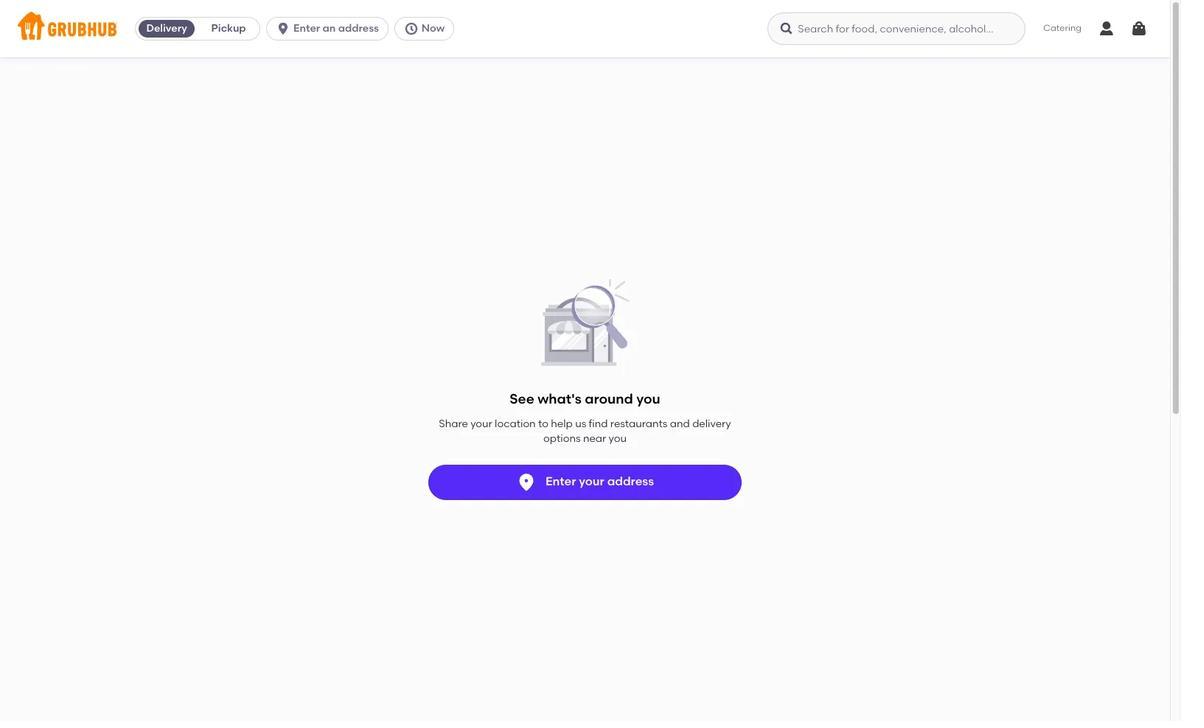 Task type: locate. For each thing, give the bounding box(es) containing it.
0 vertical spatial your
[[471, 418, 492, 431]]

now button
[[394, 17, 460, 41]]

enter your address button
[[428, 465, 742, 500]]

1 horizontal spatial svg image
[[1098, 20, 1115, 38]]

help
[[551, 418, 573, 431]]

your for share
[[471, 418, 492, 431]]

1 vertical spatial address
[[607, 475, 654, 489]]

enter inside main navigation navigation
[[294, 22, 320, 35]]

catering
[[1043, 23, 1082, 33]]

to
[[538, 418, 548, 431]]

pickup
[[211, 22, 246, 35]]

your inside share your location to help us find restaurants and delivery options near you
[[471, 418, 492, 431]]

1 horizontal spatial you
[[636, 391, 660, 408]]

catering button
[[1033, 12, 1092, 45]]

address
[[338, 22, 379, 35], [607, 475, 654, 489]]

1 horizontal spatial address
[[607, 475, 654, 489]]

enter left an
[[294, 22, 320, 35]]

position icon image
[[516, 472, 537, 493]]

svg image
[[1098, 20, 1115, 38], [1130, 20, 1148, 38], [404, 21, 419, 36]]

address down restaurants
[[607, 475, 654, 489]]

enter right position icon
[[546, 475, 576, 489]]

0 horizontal spatial address
[[338, 22, 379, 35]]

0 vertical spatial address
[[338, 22, 379, 35]]

1 vertical spatial enter
[[546, 475, 576, 489]]

0 horizontal spatial your
[[471, 418, 492, 431]]

delivery button
[[136, 17, 198, 41]]

us
[[575, 418, 586, 431]]

Search for food, convenience, alcohol... search field
[[768, 13, 1026, 45]]

1 svg image from the left
[[276, 21, 291, 36]]

1 horizontal spatial svg image
[[780, 21, 794, 36]]

enter
[[294, 22, 320, 35], [546, 475, 576, 489]]

your right share
[[471, 418, 492, 431]]

delivery
[[692, 418, 731, 431]]

address right an
[[338, 22, 379, 35]]

svg image
[[276, 21, 291, 36], [780, 21, 794, 36]]

you inside share your location to help us find restaurants and delivery options near you
[[609, 433, 627, 445]]

1 horizontal spatial enter
[[546, 475, 576, 489]]

your down near
[[579, 475, 604, 489]]

your
[[471, 418, 492, 431], [579, 475, 604, 489]]

2 svg image from the left
[[780, 21, 794, 36]]

0 vertical spatial enter
[[294, 22, 320, 35]]

enter for enter an address
[[294, 22, 320, 35]]

an
[[323, 22, 336, 35]]

1 vertical spatial you
[[609, 433, 627, 445]]

1 vertical spatial your
[[579, 475, 604, 489]]

0 horizontal spatial enter
[[294, 22, 320, 35]]

options
[[543, 433, 581, 445]]

main navigation navigation
[[0, 0, 1170, 58]]

you up restaurants
[[636, 391, 660, 408]]

your inside button
[[579, 475, 604, 489]]

0 horizontal spatial svg image
[[276, 21, 291, 36]]

you right near
[[609, 433, 627, 445]]

address inside main navigation navigation
[[338, 22, 379, 35]]

you
[[636, 391, 660, 408], [609, 433, 627, 445]]

see
[[510, 391, 534, 408]]

now
[[422, 22, 445, 35]]

1 horizontal spatial your
[[579, 475, 604, 489]]

0 horizontal spatial svg image
[[404, 21, 419, 36]]

0 horizontal spatial you
[[609, 433, 627, 445]]

location
[[495, 418, 536, 431]]

enter your address
[[546, 475, 654, 489]]



Task type: vqa. For each thing, say whether or not it's contained in the screenshot.
Text Field
no



Task type: describe. For each thing, give the bounding box(es) containing it.
enter for enter your address
[[546, 475, 576, 489]]

svg image inside now button
[[404, 21, 419, 36]]

enter an address button
[[266, 17, 394, 41]]

see what's around you
[[510, 391, 660, 408]]

0 vertical spatial you
[[636, 391, 660, 408]]

2 horizontal spatial svg image
[[1130, 20, 1148, 38]]

enter an address
[[294, 22, 379, 35]]

near
[[583, 433, 606, 445]]

restaurants
[[610, 418, 668, 431]]

your for enter
[[579, 475, 604, 489]]

find
[[589, 418, 608, 431]]

share
[[439, 418, 468, 431]]

delivery
[[146, 22, 187, 35]]

svg image inside enter an address button
[[276, 21, 291, 36]]

address for enter an address
[[338, 22, 379, 35]]

what's
[[538, 391, 582, 408]]

around
[[585, 391, 633, 408]]

pickup button
[[198, 17, 260, 41]]

and
[[670, 418, 690, 431]]

share your location to help us find restaurants and delivery options near you
[[439, 418, 731, 445]]

address for enter your address
[[607, 475, 654, 489]]



